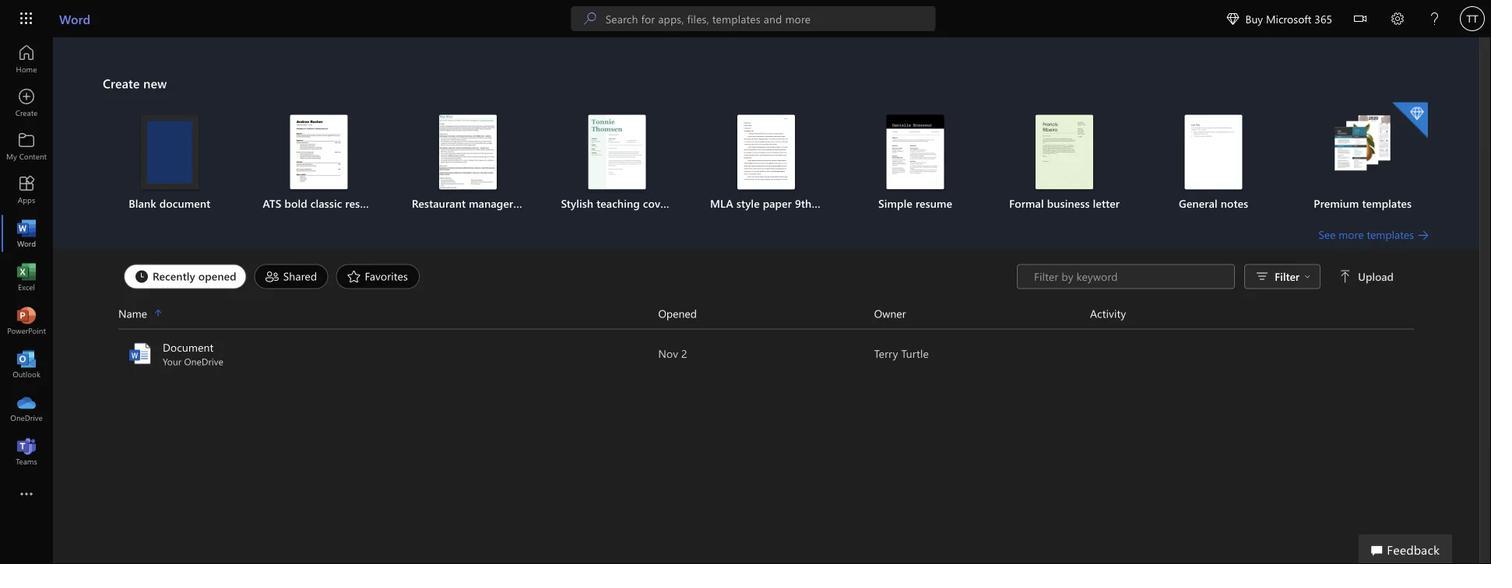 Task type: describe. For each thing, give the bounding box(es) containing it.
upload
[[1358, 269, 1394, 284]]

filter 
[[1275, 269, 1311, 284]]

recently opened tab
[[120, 264, 251, 289]]

mla
[[710, 196, 733, 211]]

simple resume image
[[887, 115, 944, 190]]

templates inside list
[[1362, 196, 1412, 211]]

2
[[681, 346, 687, 361]]


[[1304, 274, 1311, 280]]

favorites element
[[336, 264, 420, 289]]

 buy microsoft 365
[[1227, 11, 1332, 26]]

shared tab
[[251, 264, 332, 289]]

word image inside name document cell
[[128, 341, 153, 366]]

restaurant manager resume element
[[403, 115, 553, 211]]

nov 2
[[658, 346, 687, 361]]

ats bold classic resume element
[[253, 115, 384, 211]]

outlook image
[[19, 357, 34, 372]]

name document cell
[[118, 340, 658, 368]]

feedback button
[[1359, 535, 1452, 565]]

onedrive image
[[19, 400, 34, 416]]

document your onedrive
[[163, 340, 223, 368]]

excel image
[[19, 269, 34, 285]]

view more apps image
[[19, 487, 34, 503]]

onedrive
[[184, 355, 223, 368]]

favorites tab
[[332, 264, 424, 289]]

row inside "create new" main content
[[118, 305, 1414, 330]]

general
[[1179, 196, 1218, 211]]

feedback
[[1387, 541, 1440, 558]]

stylish
[[561, 196, 593, 211]]

blank
[[129, 196, 156, 211]]

ats bold classic resume image
[[290, 115, 348, 190]]

powerpoint image
[[19, 313, 34, 329]]

formal
[[1009, 196, 1044, 211]]

resume inside ats bold classic resume element
[[345, 196, 382, 211]]

classic
[[310, 196, 342, 211]]

create new main content
[[53, 37, 1479, 375]]

stylish teaching cover letter
[[561, 196, 700, 211]]

resume inside restaurant manager resume element
[[516, 196, 553, 211]]

tt button
[[1454, 0, 1491, 37]]

365
[[1315, 11, 1332, 26]]

recently opened
[[153, 269, 236, 283]]

edition
[[815, 196, 850, 211]]

favorites
[[365, 269, 408, 283]]

tab list inside "create new" main content
[[120, 264, 1017, 289]]

premium templates element
[[1298, 102, 1428, 211]]


[[1339, 271, 1352, 283]]

document
[[163, 340, 214, 355]]

simple
[[878, 196, 912, 211]]

activity, column 4 of 4 column header
[[1090, 305, 1414, 323]]

mla style paper 9th edition element
[[701, 115, 850, 211]]

stylish teaching cover letter element
[[552, 115, 700, 211]]

turtle
[[901, 346, 929, 361]]

9th
[[795, 196, 812, 211]]

formal business letter
[[1009, 196, 1120, 211]]

name button
[[118, 305, 658, 323]]

cover
[[643, 196, 670, 211]]

premium templates diamond image
[[1392, 102, 1428, 138]]

recently
[[153, 269, 195, 283]]

opened
[[198, 269, 236, 283]]

shared element
[[254, 264, 328, 289]]

restaurant manager resume image
[[439, 115, 497, 190]]

templates inside button
[[1367, 227, 1414, 242]]

none search field inside word banner
[[571, 6, 936, 31]]

new
[[143, 75, 167, 91]]

activity
[[1090, 306, 1126, 321]]

more
[[1339, 227, 1364, 242]]

Filter by keyword text field
[[1033, 269, 1226, 285]]

teaching
[[597, 196, 640, 211]]

teams image
[[19, 444, 34, 459]]

document
[[159, 196, 210, 211]]



Task type: vqa. For each thing, say whether or not it's contained in the screenshot.
UNIVERSAL PRESENTATION element
no



Task type: locate. For each thing, give the bounding box(es) containing it.

[[1227, 12, 1239, 25]]

your
[[163, 355, 181, 368]]

opened button
[[658, 305, 874, 323]]

resume
[[345, 196, 382, 211], [516, 196, 553, 211], [916, 196, 952, 211]]

word image
[[19, 226, 34, 241], [128, 341, 153, 366]]

displaying 1 out of 5 files. status
[[1017, 264, 1397, 289]]

mla style paper 9th edition image
[[737, 115, 795, 190]]

home image
[[19, 51, 34, 67]]

bold
[[285, 196, 307, 211]]

resume left stylish
[[516, 196, 553, 211]]

1 horizontal spatial resume
[[516, 196, 553, 211]]

row
[[118, 305, 1414, 330]]

blank document element
[[104, 115, 235, 211]]

buy
[[1245, 11, 1263, 26]]

owner
[[874, 306, 906, 321]]

premium templates
[[1314, 196, 1412, 211]]

0 horizontal spatial letter
[[673, 196, 700, 211]]

tt
[[1467, 12, 1478, 25]]

microsoft
[[1266, 11, 1312, 26]]

1 resume from the left
[[345, 196, 382, 211]]

0 horizontal spatial resume
[[345, 196, 382, 211]]

shared
[[283, 269, 317, 283]]

list containing blank document
[[103, 101, 1430, 227]]

general notes element
[[1148, 115, 1279, 211]]

resume inside "simple resume" element
[[916, 196, 952, 211]]

word banner
[[0, 0, 1491, 40]]

recently opened element
[[124, 264, 247, 289]]

0 vertical spatial templates
[[1362, 196, 1412, 211]]

see more templates
[[1318, 227, 1414, 242]]

formal business letter image
[[1036, 115, 1093, 190]]

nov
[[658, 346, 678, 361]]

simple resume element
[[850, 115, 981, 211]]

row containing name
[[118, 305, 1414, 330]]

name
[[118, 306, 147, 321]]

None search field
[[571, 6, 936, 31]]

0 vertical spatial word image
[[19, 226, 34, 241]]

letter right business
[[1093, 196, 1120, 211]]

general notes image
[[1185, 115, 1242, 190]]

notes
[[1221, 196, 1248, 211]]

templates right more at the top of page
[[1367, 227, 1414, 242]]

word image left your
[[128, 341, 153, 366]]

word
[[59, 10, 90, 27]]

blank document
[[129, 196, 210, 211]]

templates up see more templates button on the top of page
[[1362, 196, 1412, 211]]

my content image
[[19, 139, 34, 154]]

 upload
[[1339, 269, 1394, 284]]

navigation
[[0, 37, 53, 473]]

2 resume from the left
[[516, 196, 553, 211]]

resume right simple
[[916, 196, 952, 211]]

list inside "create new" main content
[[103, 101, 1430, 227]]

3 resume from the left
[[916, 196, 952, 211]]

premium templates image
[[1334, 115, 1392, 172]]

tab list
[[120, 264, 1017, 289]]

1 horizontal spatial letter
[[1093, 196, 1120, 211]]

style
[[736, 196, 760, 211]]

terry turtle
[[874, 346, 929, 361]]

create
[[103, 75, 140, 91]]

templates
[[1362, 196, 1412, 211], [1367, 227, 1414, 242]]

1 letter from the left
[[673, 196, 700, 211]]

letter
[[673, 196, 700, 211], [1093, 196, 1120, 211]]

owner button
[[874, 305, 1090, 323]]

filter
[[1275, 269, 1300, 284]]


[[1354, 12, 1366, 25]]

premium
[[1314, 196, 1359, 211]]

business
[[1047, 196, 1090, 211]]

ats bold classic resume
[[263, 196, 382, 211]]

general notes
[[1179, 196, 1248, 211]]

paper
[[763, 196, 792, 211]]

2 letter from the left
[[1093, 196, 1120, 211]]

see
[[1318, 227, 1336, 242]]

formal business letter element
[[999, 115, 1130, 211]]

ats
[[263, 196, 281, 211]]

list
[[103, 101, 1430, 227]]

create image
[[19, 95, 34, 111]]

resume right classic
[[345, 196, 382, 211]]

Search box. Suggestions appear as you type. search field
[[606, 6, 936, 31]]

restaurant
[[412, 196, 466, 211]]

create new
[[103, 75, 167, 91]]

mla style paper 9th edition
[[710, 196, 850, 211]]

stylish teaching cover letter image
[[588, 115, 646, 190]]

apps image
[[19, 182, 34, 198]]

opened
[[658, 306, 697, 321]]

0 horizontal spatial word image
[[19, 226, 34, 241]]

 button
[[1342, 0, 1379, 40]]

terry
[[874, 346, 898, 361]]

2 horizontal spatial resume
[[916, 196, 952, 211]]

word image up excel icon
[[19, 226, 34, 241]]

1 vertical spatial templates
[[1367, 227, 1414, 242]]

see more templates button
[[1318, 227, 1430, 243]]

simple resume
[[878, 196, 952, 211]]

letter right cover
[[673, 196, 700, 211]]

1 vertical spatial word image
[[128, 341, 153, 366]]

manager
[[469, 196, 513, 211]]

tab list containing recently opened
[[120, 264, 1017, 289]]

1 horizontal spatial word image
[[128, 341, 153, 366]]

restaurant manager resume
[[412, 196, 553, 211]]



